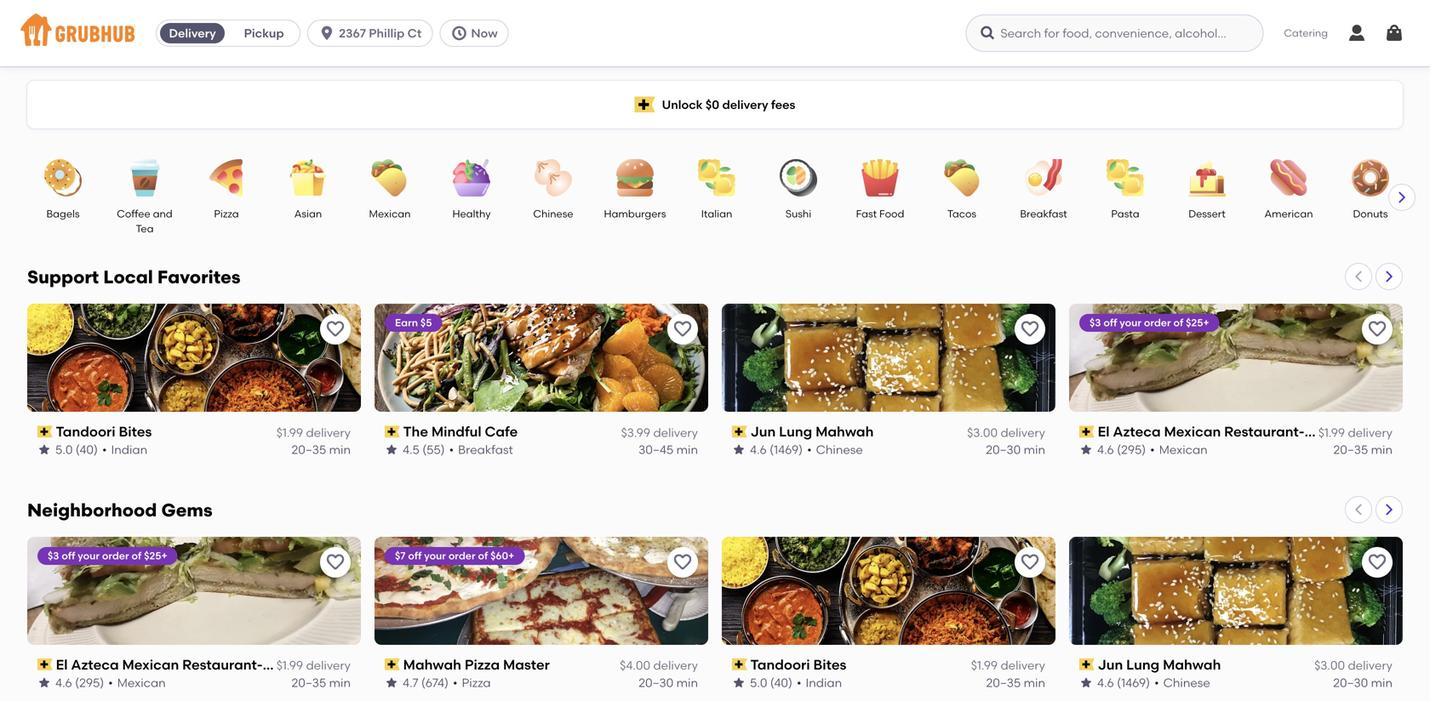 Task type: describe. For each thing, give the bounding box(es) containing it.
pasta
[[1112, 208, 1140, 220]]

caret right icon image for neighborhood gems
[[1383, 503, 1397, 517]]

catering
[[1285, 27, 1329, 39]]

(1469) for subscription pass image associated with jun lung mahwah  logo to the left
[[770, 443, 803, 457]]

0 vertical spatial jun lung mahwah
[[751, 424, 874, 440]]

$7 off your order of $60+
[[395, 550, 515, 562]]

$3 off your order of $25+ for the left el azteca mexican restaurant-mahwah logo
[[48, 550, 168, 562]]

2 horizontal spatial 20–30
[[1334, 676, 1369, 691]]

caret right icon image for support local favorites
[[1383, 270, 1397, 284]]

caret left icon image for support local favorites
[[1352, 270, 1366, 284]]

el for subscription pass icon corresponding to the topmost el azteca mexican restaurant-mahwah logo
[[1098, 424, 1110, 440]]

subscription pass image for jun lung mahwah  logo to the left
[[732, 426, 748, 438]]

delivery for the mindful cafe logo
[[654, 426, 698, 440]]

1 horizontal spatial 5.0
[[750, 676, 768, 691]]

$3 off your order of $25+ for the topmost el azteca mexican restaurant-mahwah logo
[[1090, 317, 1210, 329]]

fees
[[772, 97, 796, 112]]

1 horizontal spatial (40)
[[771, 676, 793, 691]]

0 vertical spatial pizza
[[214, 208, 239, 220]]

min for mahwah pizza master logo
[[677, 676, 698, 691]]

4.6 for subscription pass icon corresponding to the topmost el azteca mexican restaurant-mahwah logo
[[1098, 443, 1115, 457]]

local
[[103, 267, 153, 288]]

$3.99
[[621, 426, 651, 440]]

healthy
[[453, 208, 491, 220]]

earn $5
[[395, 317, 432, 329]]

neighborhood
[[27, 500, 157, 522]]

$4.00 delivery
[[620, 659, 698, 673]]

main navigation navigation
[[0, 0, 1431, 66]]

min for jun lung mahwah  logo to the bottom
[[1372, 676, 1393, 691]]

1 vertical spatial tandoori bites logo image
[[722, 537, 1056, 645]]

4.6 for subscription pass image related to jun lung mahwah  logo to the bottom
[[1098, 676, 1115, 691]]

0 vertical spatial tandoori
[[56, 424, 115, 440]]

american
[[1265, 208, 1314, 220]]

order for the topmost el azteca mexican restaurant-mahwah logo
[[1145, 317, 1172, 329]]

2367 phillip ct button
[[308, 20, 440, 47]]

chinese image
[[524, 159, 583, 197]]

restaurant- for the topmost el azteca mexican restaurant-mahwah logo
[[1225, 424, 1305, 440]]

$25+ for the left el azteca mexican restaurant-mahwah logo
[[144, 550, 168, 562]]

lung for subscription pass image related to jun lung mahwah  logo to the bottom
[[1127, 657, 1160, 674]]

bagels image
[[33, 159, 93, 197]]

0 horizontal spatial breakfast
[[458, 443, 513, 457]]

1 vertical spatial tandoori bites
[[751, 657, 847, 674]]

the
[[403, 424, 428, 440]]

pizza image
[[197, 159, 256, 197]]

4.5 (55)
[[403, 443, 445, 457]]

30–45
[[639, 443, 674, 457]]

20–35 min for the topmost el azteca mexican restaurant-mahwah logo
[[1334, 443, 1393, 457]]

hamburgers
[[604, 208, 666, 220]]

your for the left el azteca mexican restaurant-mahwah logo
[[78, 550, 100, 562]]

azteca for the left el azteca mexican restaurant-mahwah logo subscription pass icon
[[71, 657, 119, 674]]

lung for subscription pass image associated with jun lung mahwah  logo to the left
[[779, 424, 813, 440]]

delivery for jun lung mahwah  logo to the left
[[1001, 426, 1046, 440]]

20–35 min for the left el azteca mexican restaurant-mahwah logo
[[292, 676, 351, 691]]

the mindful cafe
[[403, 424, 518, 440]]

1 vertical spatial jun lung mahwah  logo image
[[1070, 537, 1404, 645]]

• chinese for subscription pass image associated with jun lung mahwah  logo to the left
[[808, 443, 863, 457]]

off for mahwah pizza master logo
[[408, 550, 422, 562]]

1 horizontal spatial jun lung mahwah
[[1098, 657, 1222, 674]]

$4.00
[[620, 659, 651, 673]]

off for the left el azteca mexican restaurant-mahwah logo
[[62, 550, 75, 562]]

breakfast image
[[1014, 159, 1074, 197]]

pickup
[[244, 26, 284, 40]]

1 horizontal spatial 5.0 (40)
[[750, 676, 793, 691]]

$60+
[[491, 550, 515, 562]]

off for the topmost el azteca mexican restaurant-mahwah logo
[[1104, 317, 1118, 329]]

fast food
[[856, 208, 905, 220]]

$3 for the left el azteca mexican restaurant-mahwah logo
[[48, 550, 59, 562]]

4.6 (1469) for subscription pass image associated with jun lung mahwah  logo to the left
[[750, 443, 803, 457]]

4.6 (295) for the left el azteca mexican restaurant-mahwah logo
[[55, 676, 104, 691]]

order for mahwah pizza master logo
[[449, 550, 476, 562]]

• for jun lung mahwah  logo to the left
[[808, 443, 812, 457]]

coffee and tea
[[117, 208, 173, 235]]

favorites
[[157, 267, 241, 288]]

1 horizontal spatial breakfast
[[1021, 208, 1068, 220]]

(674)
[[422, 676, 449, 691]]

min for the left el azteca mexican restaurant-mahwah logo
[[329, 676, 351, 691]]

2367
[[339, 26, 366, 40]]

sushi
[[786, 208, 812, 220]]

healthy image
[[442, 159, 502, 197]]

4.5
[[403, 443, 420, 457]]

• mexican for subscription pass icon corresponding to the topmost el azteca mexican restaurant-mahwah logo
[[1151, 443, 1208, 457]]

unlock
[[662, 97, 703, 112]]

mahwah pizza master logo image
[[375, 537, 709, 645]]

$5
[[421, 317, 432, 329]]

• breakfast
[[449, 443, 513, 457]]

azteca for subscription pass icon corresponding to the topmost el azteca mexican restaurant-mahwah logo
[[1113, 424, 1161, 440]]

min for jun lung mahwah  logo to the left
[[1024, 443, 1046, 457]]

your for mahwah pizza master logo
[[424, 550, 446, 562]]

phillip
[[369, 26, 405, 40]]

0 horizontal spatial 5.0
[[55, 443, 73, 457]]

italian
[[702, 208, 733, 220]]

• pizza
[[453, 676, 491, 691]]

tea
[[136, 223, 154, 235]]

gems
[[161, 500, 213, 522]]

0 horizontal spatial • indian
[[102, 443, 147, 457]]

1 horizontal spatial indian
[[806, 676, 842, 691]]

delivery for the left el azteca mexican restaurant-mahwah logo
[[306, 659, 351, 673]]

el azteca mexican restaurant-mahwah for the left el azteca mexican restaurant-mahwah logo
[[56, 657, 321, 674]]

(1469) for subscription pass image related to jun lung mahwah  logo to the bottom
[[1118, 676, 1151, 691]]

mexican image
[[360, 159, 420, 197]]

2367 phillip ct
[[339, 26, 422, 40]]

1 vertical spatial tandoori
[[751, 657, 810, 674]]

coffee
[[117, 208, 150, 220]]

subscription pass image for the left el azteca mexican restaurant-mahwah logo
[[37, 659, 53, 671]]

order for the left el azteca mexican restaurant-mahwah logo
[[102, 550, 129, 562]]

caret left icon image for neighborhood gems
[[1352, 503, 1366, 517]]

1 horizontal spatial 20–30
[[986, 443, 1021, 457]]



Task type: locate. For each thing, give the bounding box(es) containing it.
30–45 min
[[639, 443, 698, 457]]

el for the left el azteca mexican restaurant-mahwah logo subscription pass icon
[[56, 657, 68, 674]]

0 horizontal spatial order
[[102, 550, 129, 562]]

donuts
[[1354, 208, 1389, 220]]

1 vertical spatial el azteca mexican restaurant-mahwah
[[56, 657, 321, 674]]

pizza up • pizza
[[465, 657, 500, 674]]

0 horizontal spatial 5.0 (40)
[[55, 443, 98, 457]]

$3.00 for jun lung mahwah  logo to the bottom
[[1315, 659, 1346, 673]]

0 horizontal spatial tandoori bites
[[56, 424, 152, 440]]

tacos image
[[933, 159, 992, 197]]

mahwah pizza master
[[403, 657, 550, 674]]

0 vertical spatial chinese
[[533, 208, 574, 220]]

el azteca mexican restaurant-mahwah for the topmost el azteca mexican restaurant-mahwah logo
[[1098, 424, 1363, 440]]

0 horizontal spatial jun
[[751, 424, 776, 440]]

indian
[[111, 443, 147, 457], [806, 676, 842, 691]]

chinese for jun lung mahwah  logo to the left
[[816, 443, 863, 457]]

tandoori bites logo image
[[27, 304, 361, 412], [722, 537, 1056, 645]]

0 vertical spatial indian
[[111, 443, 147, 457]]

of
[[1174, 317, 1184, 329], [132, 550, 142, 562], [478, 550, 488, 562]]

•
[[102, 443, 107, 457], [449, 443, 454, 457], [808, 443, 812, 457], [1151, 443, 1155, 457], [108, 676, 113, 691], [453, 676, 458, 691], [797, 676, 802, 691], [1155, 676, 1160, 691]]

tandoori
[[56, 424, 115, 440], [751, 657, 810, 674]]

$7
[[395, 550, 406, 562]]

1 vertical spatial jun lung mahwah
[[1098, 657, 1222, 674]]

jun for subscription pass image related to jun lung mahwah  logo to the bottom
[[1098, 657, 1124, 674]]

1 horizontal spatial your
[[424, 550, 446, 562]]

svg image inside now "button"
[[451, 25, 468, 42]]

dessert image
[[1178, 159, 1238, 197]]

chinese for jun lung mahwah  logo to the bottom
[[1164, 676, 1211, 691]]

2 horizontal spatial chinese
[[1164, 676, 1211, 691]]

jun
[[751, 424, 776, 440], [1098, 657, 1124, 674]]

tandoori bites
[[56, 424, 152, 440], [751, 657, 847, 674]]

(295)
[[1118, 443, 1147, 457], [75, 676, 104, 691]]

0 horizontal spatial $25+
[[144, 550, 168, 562]]

pizza for • pizza
[[462, 676, 491, 691]]

• for the mindful cafe logo
[[449, 443, 454, 457]]

20–35 min for the bottom tandoori bites logo
[[987, 676, 1046, 691]]

4.6 (1469)
[[750, 443, 803, 457], [1098, 676, 1151, 691]]

tacos
[[948, 208, 977, 220]]

• for the left el azteca mexican restaurant-mahwah logo
[[108, 676, 113, 691]]

• chinese for subscription pass image related to jun lung mahwah  logo to the bottom
[[1155, 676, 1211, 691]]

20–30 min for jun lung mahwah  logo to the bottom
[[1334, 676, 1393, 691]]

star icon image
[[37, 444, 51, 457], [385, 444, 399, 457], [732, 444, 746, 457], [1080, 444, 1094, 457], [37, 677, 51, 690], [385, 677, 399, 690], [732, 677, 746, 690], [1080, 677, 1094, 690]]

$3 for the topmost el azteca mexican restaurant-mahwah logo
[[1090, 317, 1102, 329]]

0 vertical spatial tandoori bites logo image
[[27, 304, 361, 412]]

4.6
[[750, 443, 767, 457], [1098, 443, 1115, 457], [55, 676, 72, 691], [1098, 676, 1115, 691]]

• mexican
[[1151, 443, 1208, 457], [108, 676, 166, 691]]

1 vertical spatial • indian
[[797, 676, 842, 691]]

1 vertical spatial azteca
[[71, 657, 119, 674]]

earn
[[395, 317, 418, 329]]

0 vertical spatial jun lung mahwah  logo image
[[722, 304, 1056, 412]]

1 vertical spatial indian
[[806, 676, 842, 691]]

0 vertical spatial • indian
[[102, 443, 147, 457]]

save this restaurant image
[[673, 319, 693, 340], [673, 553, 693, 573], [1020, 553, 1041, 573], [1368, 553, 1388, 573]]

20–35
[[292, 443, 326, 457], [1334, 443, 1369, 457], [292, 676, 326, 691], [987, 676, 1021, 691]]

unlock $0 delivery fees
[[662, 97, 796, 112]]

1 vertical spatial el
[[56, 657, 68, 674]]

0 horizontal spatial el azteca mexican restaurant-mahwah logo image
[[27, 537, 361, 645]]

bagels
[[46, 208, 80, 220]]

0 vertical spatial lung
[[779, 424, 813, 440]]

0 horizontal spatial $3 off your order of $25+
[[48, 550, 168, 562]]

4.7
[[403, 676, 419, 691]]

save this restaurant image
[[325, 319, 346, 340], [1020, 319, 1041, 340], [1368, 319, 1388, 340], [325, 553, 346, 573]]

1 vertical spatial $3.00
[[1315, 659, 1346, 673]]

$3.99 delivery
[[621, 426, 698, 440]]

fast food image
[[851, 159, 910, 197]]

0 horizontal spatial tandoori bites logo image
[[27, 304, 361, 412]]

(1469)
[[770, 443, 803, 457], [1118, 676, 1151, 691]]

of for the left el azteca mexican restaurant-mahwah logo
[[132, 550, 142, 562]]

1 vertical spatial bites
[[814, 657, 847, 674]]

4.6 for subscription pass image associated with jun lung mahwah  logo to the left
[[750, 443, 767, 457]]

american image
[[1260, 159, 1319, 197]]

0 vertical spatial el
[[1098, 424, 1110, 440]]

support
[[27, 267, 99, 288]]

4.6 (295)
[[1098, 443, 1147, 457], [55, 676, 104, 691]]

0 vertical spatial jun
[[751, 424, 776, 440]]

grubhub plus flag logo image
[[635, 97, 656, 113]]

mindful
[[432, 424, 482, 440]]

(40)
[[76, 443, 98, 457], [771, 676, 793, 691]]

0 horizontal spatial (295)
[[75, 676, 104, 691]]

1 horizontal spatial order
[[449, 550, 476, 562]]

your for the topmost el azteca mexican restaurant-mahwah logo
[[1120, 317, 1142, 329]]

1 vertical spatial lung
[[1127, 657, 1160, 674]]

2 caret left icon image from the top
[[1352, 503, 1366, 517]]

2 horizontal spatial 20–30 min
[[1334, 676, 1393, 691]]

fast
[[856, 208, 877, 220]]

jun lung mahwah
[[751, 424, 874, 440], [1098, 657, 1222, 674]]

1 vertical spatial 5.0 (40)
[[750, 676, 793, 691]]

4.6 (295) for the topmost el azteca mexican restaurant-mahwah logo
[[1098, 443, 1147, 457]]

1 horizontal spatial (1469)
[[1118, 676, 1151, 691]]

0 vertical spatial $25+
[[1187, 317, 1210, 329]]

0 horizontal spatial (40)
[[76, 443, 98, 457]]

el azteca mexican restaurant-mahwah
[[1098, 424, 1363, 440], [56, 657, 321, 674]]

$3.00 delivery for jun lung mahwah  logo to the bottom
[[1315, 659, 1393, 673]]

2 horizontal spatial off
[[1104, 317, 1118, 329]]

2 horizontal spatial order
[[1145, 317, 1172, 329]]

Search for food, convenience, alcohol... search field
[[966, 14, 1264, 52]]

lung
[[779, 424, 813, 440], [1127, 657, 1160, 674]]

your
[[1120, 317, 1142, 329], [78, 550, 100, 562], [424, 550, 446, 562]]

caret right icon image
[[1396, 191, 1410, 204], [1383, 270, 1397, 284], [1383, 503, 1397, 517]]

sushi image
[[769, 159, 829, 197]]

food
[[880, 208, 905, 220]]

0 vertical spatial $3
[[1090, 317, 1102, 329]]

1 vertical spatial $3
[[48, 550, 59, 562]]

pizza
[[214, 208, 239, 220], [465, 657, 500, 674], [462, 676, 491, 691]]

svg image
[[319, 25, 336, 42]]

subscription pass image
[[37, 426, 53, 438], [385, 426, 400, 438], [1080, 426, 1095, 438], [37, 659, 53, 671]]

caret left icon image
[[1352, 270, 1366, 284], [1352, 503, 1366, 517]]

0 horizontal spatial azteca
[[71, 657, 119, 674]]

hamburgers image
[[606, 159, 665, 197]]

off
[[1104, 317, 1118, 329], [62, 550, 75, 562], [408, 550, 422, 562]]

1 horizontal spatial $3
[[1090, 317, 1102, 329]]

pizza for mahwah pizza master
[[465, 657, 500, 674]]

4.7 (674)
[[403, 676, 449, 691]]

0 vertical spatial $3.00 delivery
[[968, 426, 1046, 440]]

5.0 (40)
[[55, 443, 98, 457], [750, 676, 793, 691]]

1 vertical spatial • mexican
[[108, 676, 166, 691]]

0 vertical spatial tandoori bites
[[56, 424, 152, 440]]

$0
[[706, 97, 720, 112]]

20–30 min
[[986, 443, 1046, 457], [639, 676, 698, 691], [1334, 676, 1393, 691]]

coffee and tea image
[[115, 159, 175, 197]]

1 vertical spatial (40)
[[771, 676, 793, 691]]

1 caret left icon image from the top
[[1352, 270, 1366, 284]]

svg image
[[1347, 23, 1368, 43], [1385, 23, 1405, 43], [451, 25, 468, 42], [980, 25, 997, 42]]

(295) for subscription pass icon corresponding to the topmost el azteca mexican restaurant-mahwah logo
[[1118, 443, 1147, 457]]

• chinese
[[808, 443, 863, 457], [1155, 676, 1211, 691]]

0 horizontal spatial el
[[56, 657, 68, 674]]

1 horizontal spatial jun lung mahwah  logo image
[[1070, 537, 1404, 645]]

azteca
[[1113, 424, 1161, 440], [71, 657, 119, 674]]

subscription pass image
[[732, 426, 748, 438], [385, 659, 400, 671], [732, 659, 748, 671], [1080, 659, 1095, 671]]

breakfast
[[1021, 208, 1068, 220], [458, 443, 513, 457]]

0 vertical spatial caret right icon image
[[1396, 191, 1410, 204]]

min for the mindful cafe logo
[[677, 443, 698, 457]]

subscription pass image for mahwah pizza master logo
[[385, 659, 400, 671]]

and
[[153, 208, 173, 220]]

1 horizontal spatial el azteca mexican restaurant-mahwah
[[1098, 424, 1363, 440]]

$3.00 delivery for jun lung mahwah  logo to the left
[[968, 426, 1046, 440]]

el
[[1098, 424, 1110, 440], [56, 657, 68, 674]]

0 horizontal spatial jun lung mahwah
[[751, 424, 874, 440]]

of for the topmost el azteca mexican restaurant-mahwah logo
[[1174, 317, 1184, 329]]

master
[[503, 657, 550, 674]]

(55)
[[423, 443, 445, 457]]

2 horizontal spatial your
[[1120, 317, 1142, 329]]

20–30 min for mahwah pizza master logo
[[639, 676, 698, 691]]

0 vertical spatial restaurant-
[[1225, 424, 1305, 440]]

breakfast down breakfast image
[[1021, 208, 1068, 220]]

jun for subscription pass image associated with jun lung mahwah  logo to the left
[[751, 424, 776, 440]]

mexican
[[369, 208, 411, 220], [1165, 424, 1222, 440], [1160, 443, 1208, 457], [122, 657, 179, 674], [117, 676, 166, 691]]

1 horizontal spatial of
[[478, 550, 488, 562]]

1 vertical spatial • chinese
[[1155, 676, 1211, 691]]

1 horizontal spatial bites
[[814, 657, 847, 674]]

20–35 min for tandoori bites logo to the top
[[292, 443, 351, 457]]

subscription pass image for the topmost el azteca mexican restaurant-mahwah logo
[[1080, 426, 1095, 438]]

1 horizontal spatial 4.6 (295)
[[1098, 443, 1147, 457]]

order
[[1145, 317, 1172, 329], [102, 550, 129, 562], [449, 550, 476, 562]]

• for jun lung mahwah  logo to the bottom
[[1155, 676, 1160, 691]]

1 horizontal spatial $3.00 delivery
[[1315, 659, 1393, 673]]

restaurant- for the left el azteca mexican restaurant-mahwah logo
[[182, 657, 263, 674]]

of for mahwah pizza master logo
[[478, 550, 488, 562]]

0 vertical spatial 5.0 (40)
[[55, 443, 98, 457]]

0 horizontal spatial 20–30 min
[[639, 676, 698, 691]]

0 horizontal spatial bites
[[119, 424, 152, 440]]

delivery
[[169, 26, 216, 40]]

1 horizontal spatial $3.00
[[1315, 659, 1346, 673]]

2 vertical spatial pizza
[[462, 676, 491, 691]]

0 horizontal spatial lung
[[779, 424, 813, 440]]

catering button
[[1273, 14, 1341, 53]]

4.6 for the left el azteca mexican restaurant-mahwah logo subscription pass icon
[[55, 676, 72, 691]]

(295) for the left el azteca mexican restaurant-mahwah logo subscription pass icon
[[75, 676, 104, 691]]

donuts image
[[1341, 159, 1401, 197]]

min for the topmost el azteca mexican restaurant-mahwah logo
[[1372, 443, 1393, 457]]

0 vertical spatial $3 off your order of $25+
[[1090, 317, 1210, 329]]

0 vertical spatial (1469)
[[770, 443, 803, 457]]

italian image
[[687, 159, 747, 197]]

0 horizontal spatial 4.6 (1469)
[[750, 443, 803, 457]]

restaurant-
[[1225, 424, 1305, 440], [182, 657, 263, 674]]

neighborhood gems
[[27, 500, 213, 522]]

now
[[471, 26, 498, 40]]

ct
[[408, 26, 422, 40]]

el azteca mexican restaurant-mahwah logo image
[[1070, 304, 1404, 412], [27, 537, 361, 645]]

pickup button
[[228, 20, 300, 47]]

$25+ for the topmost el azteca mexican restaurant-mahwah logo
[[1187, 317, 1210, 329]]

dessert
[[1189, 208, 1226, 220]]

delivery for mahwah pizza master logo
[[654, 659, 698, 673]]

mahwah
[[816, 424, 874, 440], [1305, 424, 1363, 440], [263, 657, 321, 674], [403, 657, 462, 674], [1163, 657, 1222, 674]]

delivery for the topmost el azteca mexican restaurant-mahwah logo
[[1349, 426, 1393, 440]]

now button
[[440, 20, 516, 47]]

0 horizontal spatial el azteca mexican restaurant-mahwah
[[56, 657, 321, 674]]

subscription pass image for jun lung mahwah  logo to the bottom
[[1080, 659, 1095, 671]]

$3.00 for jun lung mahwah  logo to the left
[[968, 426, 998, 440]]

0 horizontal spatial $3.00 delivery
[[968, 426, 1046, 440]]

chinese
[[533, 208, 574, 220], [816, 443, 863, 457], [1164, 676, 1211, 691]]

pasta image
[[1096, 159, 1156, 197]]

the mindful cafe logo image
[[375, 304, 709, 412]]

0 horizontal spatial 4.6 (295)
[[55, 676, 104, 691]]

0 horizontal spatial $3.00
[[968, 426, 998, 440]]

pizza down mahwah pizza master
[[462, 676, 491, 691]]

1 horizontal spatial tandoori
[[751, 657, 810, 674]]

$1.99 delivery
[[277, 426, 351, 440], [1319, 426, 1393, 440], [277, 659, 351, 673], [972, 659, 1046, 673]]

4.6 (1469) for subscription pass image related to jun lung mahwah  logo to the bottom
[[1098, 676, 1151, 691]]

1 horizontal spatial restaurant-
[[1225, 424, 1305, 440]]

breakfast down cafe
[[458, 443, 513, 457]]

0 horizontal spatial jun lung mahwah  logo image
[[722, 304, 1056, 412]]

delivery for jun lung mahwah  logo to the bottom
[[1349, 659, 1393, 673]]

asian image
[[279, 159, 338, 197]]

delivery button
[[157, 20, 228, 47]]

0 vertical spatial 4.6 (295)
[[1098, 443, 1147, 457]]

0 vertical spatial el azteca mexican restaurant-mahwah logo image
[[1070, 304, 1404, 412]]

$3.00
[[968, 426, 998, 440], [1315, 659, 1346, 673]]

1 vertical spatial $25+
[[144, 550, 168, 562]]

cafe
[[485, 424, 518, 440]]

1 vertical spatial 5.0
[[750, 676, 768, 691]]

0 horizontal spatial • chinese
[[808, 443, 863, 457]]

min
[[329, 443, 351, 457], [677, 443, 698, 457], [1024, 443, 1046, 457], [1372, 443, 1393, 457], [329, 676, 351, 691], [677, 676, 698, 691], [1024, 676, 1046, 691], [1372, 676, 1393, 691]]

• for the topmost el azteca mexican restaurant-mahwah logo
[[1151, 443, 1155, 457]]

1 vertical spatial $3 off your order of $25+
[[48, 550, 168, 562]]

0 vertical spatial (40)
[[76, 443, 98, 457]]

2 vertical spatial caret right icon image
[[1383, 503, 1397, 517]]

1 vertical spatial breakfast
[[458, 443, 513, 457]]

• mexican for the left el azteca mexican restaurant-mahwah logo subscription pass icon
[[108, 676, 166, 691]]

2 horizontal spatial of
[[1174, 317, 1184, 329]]

5.0
[[55, 443, 73, 457], [750, 676, 768, 691]]

1 horizontal spatial (295)
[[1118, 443, 1147, 457]]

pizza down the pizza image
[[214, 208, 239, 220]]

0 horizontal spatial indian
[[111, 443, 147, 457]]

0 horizontal spatial $3
[[48, 550, 59, 562]]

• for mahwah pizza master logo
[[453, 676, 458, 691]]

bites
[[119, 424, 152, 440], [814, 657, 847, 674]]

asian
[[295, 208, 322, 220]]

save this restaurant button
[[320, 314, 351, 345], [668, 314, 698, 345], [1015, 314, 1046, 345], [1363, 314, 1393, 345], [320, 548, 351, 578], [668, 548, 698, 578], [1015, 548, 1046, 578], [1363, 548, 1393, 578]]

20–30 min for jun lung mahwah  logo to the left
[[986, 443, 1046, 457]]

delivery
[[723, 97, 769, 112], [306, 426, 351, 440], [654, 426, 698, 440], [1001, 426, 1046, 440], [1349, 426, 1393, 440], [306, 659, 351, 673], [654, 659, 698, 673], [1001, 659, 1046, 673], [1349, 659, 1393, 673]]

1 horizontal spatial • indian
[[797, 676, 842, 691]]

0 vertical spatial azteca
[[1113, 424, 1161, 440]]

20–35 min
[[292, 443, 351, 457], [1334, 443, 1393, 457], [292, 676, 351, 691], [987, 676, 1046, 691]]

subscription pass image for the mindful cafe logo
[[385, 426, 400, 438]]

1 vertical spatial restaurant-
[[182, 657, 263, 674]]

jun lung mahwah  logo image
[[722, 304, 1056, 412], [1070, 537, 1404, 645]]

support local favorites
[[27, 267, 241, 288]]

0 horizontal spatial 20–30
[[639, 676, 674, 691]]

1 vertical spatial chinese
[[816, 443, 863, 457]]

1 horizontal spatial jun
[[1098, 657, 1124, 674]]

$3 off your order of $25+
[[1090, 317, 1210, 329], [48, 550, 168, 562]]

1 horizontal spatial azteca
[[1113, 424, 1161, 440]]

$3
[[1090, 317, 1102, 329], [48, 550, 59, 562]]



Task type: vqa. For each thing, say whether or not it's contained in the screenshot.
Cinnamon inside the Cinnamon stick, lemon grass, fresh ginger, sage and orange
no



